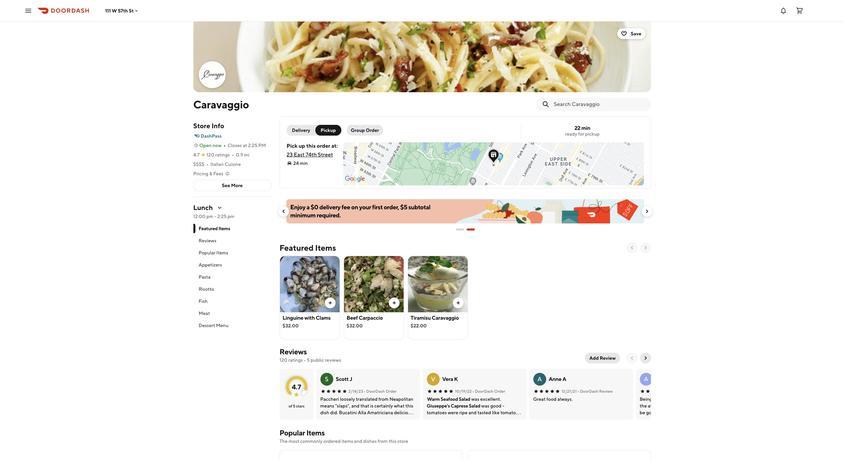 Task type: describe. For each thing, give the bounding box(es) containing it.
see
[[222, 183, 230, 188]]

open menu image
[[24, 7, 32, 15]]

k
[[454, 377, 458, 383]]

s
[[325, 376, 329, 383]]

a
[[307, 204, 310, 211]]

12/21/21
[[562, 389, 577, 394]]

reviews for reviews 120 ratings • 5 public reviews
[[280, 348, 307, 357]]

italian
[[210, 162, 224, 167]]

now
[[213, 143, 222, 148]]

doordash for a
[[580, 389, 599, 394]]

see more
[[222, 183, 243, 188]]

dessert menu button
[[193, 320, 272, 332]]

popular items button
[[193, 247, 272, 259]]

ratings inside the reviews 120 ratings • 5 public reviews
[[288, 358, 303, 363]]

next image
[[643, 356, 648, 361]]

caravaggio inside tiramisu caravaggio $22.00
[[432, 315, 459, 322]]

items inside popular items button
[[216, 250, 228, 256]]

Item Search search field
[[554, 101, 646, 108]]

120 ratings •
[[207, 152, 234, 158]]

24
[[293, 161, 299, 166]]

for
[[578, 131, 584, 137]]

0 horizontal spatial previous button of carousel image
[[281, 209, 286, 214]]

$$$$
[[193, 162, 204, 167]]

12:00
[[193, 214, 206, 219]]

order for v
[[494, 389, 505, 394]]

see more button
[[194, 180, 271, 191]]

1 horizontal spatial a
[[563, 377, 567, 383]]

closes
[[228, 143, 242, 148]]

carpaccio
[[359, 315, 383, 322]]

24 min
[[293, 161, 308, 166]]

2:25 for pm
[[248, 143, 258, 148]]

$$$$ • italian cuisine
[[193, 162, 241, 167]]

items inside "popular items the most commonly ordered items and dishes from this store"
[[306, 429, 325, 438]]

• closes at 2:25 pm
[[224, 143, 266, 148]]

pick up this order at: 23 east 74th street
[[287, 143, 338, 158]]

vera k
[[442, 377, 458, 383]]

appetizers button
[[193, 259, 272, 271]]

map region
[[273, 89, 704, 262]]

menus image
[[217, 205, 222, 211]]

risotto
[[199, 287, 214, 292]]

giuseppe's
[[427, 404, 450, 409]]

1 vertical spatial featured items
[[280, 243, 336, 253]]

dishes
[[363, 439, 377, 445]]

23
[[287, 152, 293, 158]]

reviews for reviews
[[199, 238, 217, 244]]

featured inside heading
[[280, 243, 314, 253]]

0 vertical spatial salad
[[459, 397, 470, 402]]

warm seafood salad giuseppe's caprese salad
[[427, 397, 481, 409]]

linguine with clams $32.00
[[283, 315, 331, 329]]

order for s
[[386, 389, 397, 394]]

1 vertical spatial review
[[599, 389, 613, 394]]

0 vertical spatial featured items
[[199, 226, 230, 232]]

add review
[[590, 356, 616, 361]]

up
[[299, 143, 305, 149]]

2 pm from the left
[[228, 214, 235, 219]]

cuisine
[[225, 162, 241, 167]]

pricing
[[193, 171, 208, 177]]

0 items, open order cart image
[[796, 7, 804, 15]]

120 inside the reviews 120 ratings • 5 public reviews
[[280, 358, 287, 363]]

group order button
[[347, 125, 383, 136]]

meat
[[199, 311, 210, 317]]

&
[[209, 171, 212, 177]]

tiramisu caravaggio image
[[408, 256, 468, 313]]

appetizers
[[199, 263, 222, 268]]

lunch
[[193, 204, 213, 212]]

dessert
[[199, 323, 215, 329]]

ready
[[565, 131, 577, 137]]

$32.00 inside linguine with clams $32.00
[[283, 324, 299, 329]]

vera
[[442, 377, 453, 383]]

featured items heading
[[280, 243, 336, 253]]

pricing & fees
[[193, 171, 223, 177]]

public
[[311, 358, 324, 363]]

Pickup radio
[[315, 125, 341, 136]]

items up reviews button
[[219, 226, 230, 232]]

pickup
[[321, 128, 336, 133]]

enjoy a $0 delivery fee on your first order, $5 subtotal minimum required.
[[290, 204, 431, 219]]

• doordash order for s
[[364, 389, 397, 394]]

add
[[590, 356, 599, 361]]

-
[[214, 214, 216, 219]]

with
[[304, 315, 315, 322]]

tiramisu caravaggio $22.00
[[411, 315, 459, 329]]

reviews 120 ratings • 5 public reviews
[[280, 348, 341, 363]]

items
[[342, 439, 353, 445]]

j
[[350, 377, 352, 383]]

23 east 74th street link
[[287, 152, 333, 158]]

pasta button
[[193, 271, 272, 284]]

1 vertical spatial 4.7
[[292, 383, 301, 391]]

order methods option group
[[287, 125, 341, 136]]

at
[[243, 143, 247, 148]]

111 w 57th st
[[105, 8, 134, 13]]

fees
[[213, 171, 223, 177]]

• right '$$$$' at left
[[206, 162, 208, 167]]

v
[[431, 376, 436, 383]]

1 pm from the left
[[207, 214, 213, 219]]

linguine with clams image
[[280, 256, 340, 313]]

enjoy
[[290, 204, 306, 211]]

• left 0.9
[[232, 152, 234, 158]]

0 vertical spatial next button of carousel image
[[644, 209, 650, 214]]

powered by google image
[[345, 176, 365, 183]]

min for 22
[[582, 125, 591, 131]]

0 vertical spatial caravaggio
[[193, 98, 249, 111]]

review inside button
[[600, 356, 616, 361]]

save
[[631, 31, 642, 36]]

street
[[318, 152, 333, 158]]

22
[[575, 125, 581, 131]]

stars
[[296, 404, 305, 409]]

0 horizontal spatial featured
[[199, 226, 218, 232]]

111
[[105, 8, 111, 13]]

this inside "popular items the most commonly ordered items and dishes from this store"
[[389, 439, 397, 445]]

commonly
[[300, 439, 323, 445]]



Task type: vqa. For each thing, say whether or not it's contained in the screenshot.


Task type: locate. For each thing, give the bounding box(es) containing it.
doordash right the 2/14/23
[[366, 389, 385, 394]]

items
[[219, 226, 230, 232], [315, 243, 336, 253], [216, 250, 228, 256], [306, 429, 325, 438]]

a
[[538, 376, 542, 383], [644, 376, 649, 383], [563, 377, 567, 383]]

0 vertical spatial featured
[[199, 226, 218, 232]]

0 horizontal spatial reviews
[[199, 238, 217, 244]]

2:25 for pm
[[217, 214, 227, 219]]

notification bell image
[[780, 7, 788, 15]]

1 vertical spatial salad
[[469, 404, 481, 409]]

1 doordash from the left
[[366, 389, 385, 394]]

2 horizontal spatial doordash
[[580, 389, 599, 394]]

1 vertical spatial 2:25
[[217, 214, 227, 219]]

more
[[231, 183, 243, 188]]

on
[[351, 204, 358, 211]]

$32.00 inside beef carpaccio $32.00
[[347, 324, 363, 329]]

1 horizontal spatial featured
[[280, 243, 314, 253]]

0 horizontal spatial pm
[[207, 214, 213, 219]]

review down "add review"
[[599, 389, 613, 394]]

a right the anne
[[563, 377, 567, 383]]

2 doordash from the left
[[475, 389, 494, 394]]

popular for popular items the most commonly ordered items and dishes from this store
[[280, 429, 305, 438]]

beef
[[347, 315, 358, 322]]

• right 12/21/21
[[578, 389, 579, 394]]

1 horizontal spatial min
[[582, 125, 591, 131]]

1 vertical spatial popular
[[280, 429, 305, 438]]

featured down minimum
[[280, 243, 314, 253]]

1 horizontal spatial this
[[389, 439, 397, 445]]

select promotional banner element
[[456, 224, 475, 236]]

anne
[[549, 377, 562, 383]]

salad down 10/19/22
[[459, 397, 470, 402]]

0 horizontal spatial caravaggio
[[193, 98, 249, 111]]

0 horizontal spatial • doordash order
[[364, 389, 397, 394]]

risotto button
[[193, 284, 272, 296]]

featured
[[199, 226, 218, 232], [280, 243, 314, 253]]

1 horizontal spatial caravaggio
[[432, 315, 459, 322]]

• right the 2/14/23
[[364, 389, 366, 394]]

0 vertical spatial previous button of carousel image
[[281, 209, 286, 214]]

open now
[[199, 143, 222, 148]]

reviews inside button
[[199, 238, 217, 244]]

subtotal
[[409, 204, 431, 211]]

beef carpaccio image
[[344, 256, 404, 313]]

doordash
[[366, 389, 385, 394], [475, 389, 494, 394], [580, 389, 599, 394]]

caravaggio right tiramisu
[[432, 315, 459, 322]]

120 down open now
[[207, 152, 214, 158]]

popular items
[[199, 250, 228, 256]]

min right 24
[[300, 161, 308, 166]]

1 vertical spatial 120
[[280, 358, 287, 363]]

doordash right 10/19/22
[[475, 389, 494, 394]]

1 horizontal spatial featured items
[[280, 243, 336, 253]]

0 vertical spatial 120
[[207, 152, 214, 158]]

dessert menu
[[199, 323, 229, 329]]

2 horizontal spatial order
[[494, 389, 505, 394]]

1 vertical spatial reviews
[[280, 348, 307, 357]]

popular for popular items
[[199, 250, 216, 256]]

delivery
[[319, 204, 341, 211]]

1 horizontal spatial ratings
[[288, 358, 303, 363]]

0 horizontal spatial popular
[[199, 250, 216, 256]]

of
[[289, 404, 292, 409]]

previous button of carousel image
[[281, 209, 286, 214], [630, 245, 635, 251]]

tiramisu
[[411, 315, 431, 322]]

120
[[207, 152, 214, 158], [280, 358, 287, 363]]

2:25 right at
[[248, 143, 258, 148]]

caravaggio
[[193, 98, 249, 111], [432, 315, 459, 322]]

items inside featured items heading
[[315, 243, 336, 253]]

1 horizontal spatial order
[[386, 389, 397, 394]]

• doordash order for v
[[473, 389, 505, 394]]

ratings
[[215, 152, 230, 158], [288, 358, 303, 363]]

next button of carousel image
[[644, 209, 650, 214], [643, 245, 648, 251]]

reviews button
[[193, 235, 272, 247]]

info
[[212, 122, 224, 130]]

3 add item to cart image from the left
[[456, 301, 461, 306]]

0 horizontal spatial doordash
[[366, 389, 385, 394]]

anne a
[[549, 377, 567, 383]]

0 vertical spatial min
[[582, 125, 591, 131]]

57th
[[118, 8, 128, 13]]

5 left public
[[307, 358, 310, 363]]

$32.00 down linguine
[[283, 324, 299, 329]]

2:25 right -
[[217, 214, 227, 219]]

meat button
[[193, 308, 272, 320]]

giuseppe's caprese salad button
[[427, 403, 481, 410]]

add review button
[[586, 353, 620, 364]]

doordash right 12/21/21
[[580, 389, 599, 394]]

1 horizontal spatial popular
[[280, 429, 305, 438]]

• inside the reviews 120 ratings • 5 public reviews
[[304, 358, 306, 363]]

this right from
[[389, 439, 397, 445]]

1 horizontal spatial doordash
[[475, 389, 494, 394]]

items down required.
[[315, 243, 336, 253]]

scott j
[[336, 377, 352, 383]]

east
[[294, 152, 305, 158]]

1 vertical spatial next button of carousel image
[[643, 245, 648, 251]]

order
[[317, 143, 330, 149]]

1 horizontal spatial reviews
[[280, 348, 307, 357]]

0 vertical spatial review
[[600, 356, 616, 361]]

2 • doordash order from the left
[[473, 389, 505, 394]]

doordash for v
[[475, 389, 494, 394]]

ordered
[[324, 439, 341, 445]]

review
[[600, 356, 616, 361], [599, 389, 613, 394]]

120 down reviews link
[[280, 358, 287, 363]]

pm left -
[[207, 214, 213, 219]]

mi
[[244, 152, 249, 158]]

• doordash order right 10/19/22
[[473, 389, 505, 394]]

previous image
[[630, 356, 635, 361]]

1 horizontal spatial $32.00
[[347, 324, 363, 329]]

doordash for s
[[366, 389, 385, 394]]

2 add item to cart image from the left
[[392, 301, 397, 306]]

popular items the most commonly ordered items and dishes from this store
[[280, 429, 408, 445]]

0 vertical spatial 4.7
[[193, 152, 200, 158]]

ratings down reviews link
[[288, 358, 303, 363]]

1 horizontal spatial add item to cart image
[[392, 301, 397, 306]]

• right the "now"
[[224, 143, 226, 148]]

reviews link
[[280, 348, 307, 357]]

2 horizontal spatial a
[[644, 376, 649, 383]]

Delivery radio
[[287, 125, 320, 136]]

$32.00 down beef
[[347, 324, 363, 329]]

1 horizontal spatial 2:25
[[248, 143, 258, 148]]

1 horizontal spatial 4.7
[[292, 383, 301, 391]]

reviews up popular items
[[199, 238, 217, 244]]

add item to cart image for beef carpaccio
[[392, 301, 397, 306]]

beef carpaccio $32.00
[[347, 315, 383, 329]]

this inside pick up this order at: 23 east 74th street
[[306, 143, 316, 149]]

featured items
[[199, 226, 230, 232], [280, 243, 336, 253]]

seafood
[[441, 397, 458, 402]]

0 horizontal spatial 5
[[293, 404, 295, 409]]

save button
[[618, 28, 646, 39]]

menu
[[216, 323, 229, 329]]

a down next image
[[644, 376, 649, 383]]

pasta
[[199, 275, 211, 280]]

review right the add
[[600, 356, 616, 361]]

1 add item to cart image from the left
[[327, 301, 333, 306]]

caravaggio up info
[[193, 98, 249, 111]]

min inside 22 min ready for pickup
[[582, 125, 591, 131]]

• doordash review
[[578, 389, 613, 394]]

• left public
[[304, 358, 306, 363]]

popular inside "popular items the most commonly ordered items and dishes from this store"
[[280, 429, 305, 438]]

delivery
[[292, 128, 310, 133]]

2 horizontal spatial add item to cart image
[[456, 301, 461, 306]]

linguine
[[283, 315, 304, 322]]

scott
[[336, 377, 349, 383]]

0 horizontal spatial order
[[366, 128, 379, 133]]

popular up the most
[[280, 429, 305, 438]]

$22.00
[[411, 324, 427, 329]]

minimum
[[290, 212, 316, 219]]

1 vertical spatial featured
[[280, 243, 314, 253]]

a left the anne
[[538, 376, 542, 383]]

add item to cart image
[[327, 301, 333, 306], [392, 301, 397, 306], [456, 301, 461, 306]]

1 $32.00 from the left
[[283, 324, 299, 329]]

1 vertical spatial min
[[300, 161, 308, 166]]

min for 24
[[300, 161, 308, 166]]

popular up 'appetizers'
[[199, 250, 216, 256]]

• right 10/19/22
[[473, 389, 474, 394]]

5 inside the reviews 120 ratings • 5 public reviews
[[307, 358, 310, 363]]

111 w 57th st button
[[105, 8, 139, 13]]

1 horizontal spatial previous button of carousel image
[[630, 245, 635, 251]]

your
[[359, 204, 371, 211]]

items up appetizers button
[[216, 250, 228, 256]]

salad right "caprese"
[[469, 404, 481, 409]]

0 horizontal spatial $32.00
[[283, 324, 299, 329]]

featured items down "12:00 pm - 2:25 pm"
[[199, 226, 230, 232]]

0.9
[[236, 152, 243, 158]]

1 • doordash order from the left
[[364, 389, 397, 394]]

store
[[398, 439, 408, 445]]

reviews down linguine with clams $32.00
[[280, 348, 307, 357]]

0 horizontal spatial add item to cart image
[[327, 301, 333, 306]]

fee
[[342, 204, 350, 211]]

warm
[[427, 397, 440, 402]]

0 horizontal spatial 120
[[207, 152, 214, 158]]

0 horizontal spatial this
[[306, 143, 316, 149]]

• doordash order right the 2/14/23
[[364, 389, 397, 394]]

0 vertical spatial popular
[[199, 250, 216, 256]]

1 vertical spatial this
[[389, 439, 397, 445]]

warm seafood salad button
[[427, 396, 470, 403]]

1 horizontal spatial pm
[[228, 214, 235, 219]]

1 horizontal spatial 120
[[280, 358, 287, 363]]

0 horizontal spatial 2:25
[[217, 214, 227, 219]]

0 horizontal spatial featured items
[[199, 226, 230, 232]]

0 vertical spatial 2:25
[[248, 143, 258, 148]]

add item to cart image for linguine with clams
[[327, 301, 333, 306]]

0 horizontal spatial min
[[300, 161, 308, 166]]

popular inside button
[[199, 250, 216, 256]]

from
[[378, 439, 388, 445]]

min
[[582, 125, 591, 131], [300, 161, 308, 166]]

w
[[112, 8, 117, 13]]

0 horizontal spatial 4.7
[[193, 152, 200, 158]]

0 vertical spatial this
[[306, 143, 316, 149]]

featured down "12:00 pm - 2:25 pm"
[[199, 226, 218, 232]]

1 vertical spatial previous button of carousel image
[[630, 245, 635, 251]]

1 vertical spatial 5
[[293, 404, 295, 409]]

0 vertical spatial reviews
[[199, 238, 217, 244]]

items up commonly on the bottom left of the page
[[306, 429, 325, 438]]

$0
[[311, 204, 318, 211]]

12:00 pm - 2:25 pm
[[193, 214, 235, 219]]

add item to cart image for tiramisu caravaggio
[[456, 301, 461, 306]]

caravaggio image
[[193, 22, 651, 92], [199, 62, 225, 88]]

clams
[[316, 315, 331, 322]]

first
[[372, 204, 383, 211]]

0 vertical spatial ratings
[[215, 152, 230, 158]]

1 vertical spatial caravaggio
[[432, 315, 459, 322]]

featured items down minimum
[[280, 243, 336, 253]]

min right 22
[[582, 125, 591, 131]]

pickup
[[585, 131, 600, 137]]

1 vertical spatial ratings
[[288, 358, 303, 363]]

ratings up italian
[[215, 152, 230, 158]]

reviews inside the reviews 120 ratings • 5 public reviews
[[280, 348, 307, 357]]

• doordash order
[[364, 389, 397, 394], [473, 389, 505, 394]]

•
[[224, 143, 226, 148], [232, 152, 234, 158], [206, 162, 208, 167], [304, 358, 306, 363], [364, 389, 366, 394], [473, 389, 474, 394], [578, 389, 579, 394]]

fish button
[[193, 296, 272, 308]]

0 vertical spatial 5
[[307, 358, 310, 363]]

2 $32.00 from the left
[[347, 324, 363, 329]]

5 right of
[[293, 404, 295, 409]]

store
[[193, 122, 210, 130]]

order,
[[384, 204, 399, 211]]

0 horizontal spatial a
[[538, 376, 542, 383]]

order inside 'button'
[[366, 128, 379, 133]]

at:
[[332, 143, 338, 149]]

4.7 up '$$$$' at left
[[193, 152, 200, 158]]

required.
[[317, 212, 341, 219]]

1 horizontal spatial • doordash order
[[473, 389, 505, 394]]

0 horizontal spatial ratings
[[215, 152, 230, 158]]

pm right -
[[228, 214, 235, 219]]

this up 74th
[[306, 143, 316, 149]]

4.7 up of 5 stars
[[292, 383, 301, 391]]

fish
[[199, 299, 208, 304]]

store info
[[193, 122, 224, 130]]

caprese
[[451, 404, 468, 409]]

1 horizontal spatial 5
[[307, 358, 310, 363]]

3 doordash from the left
[[580, 389, 599, 394]]



